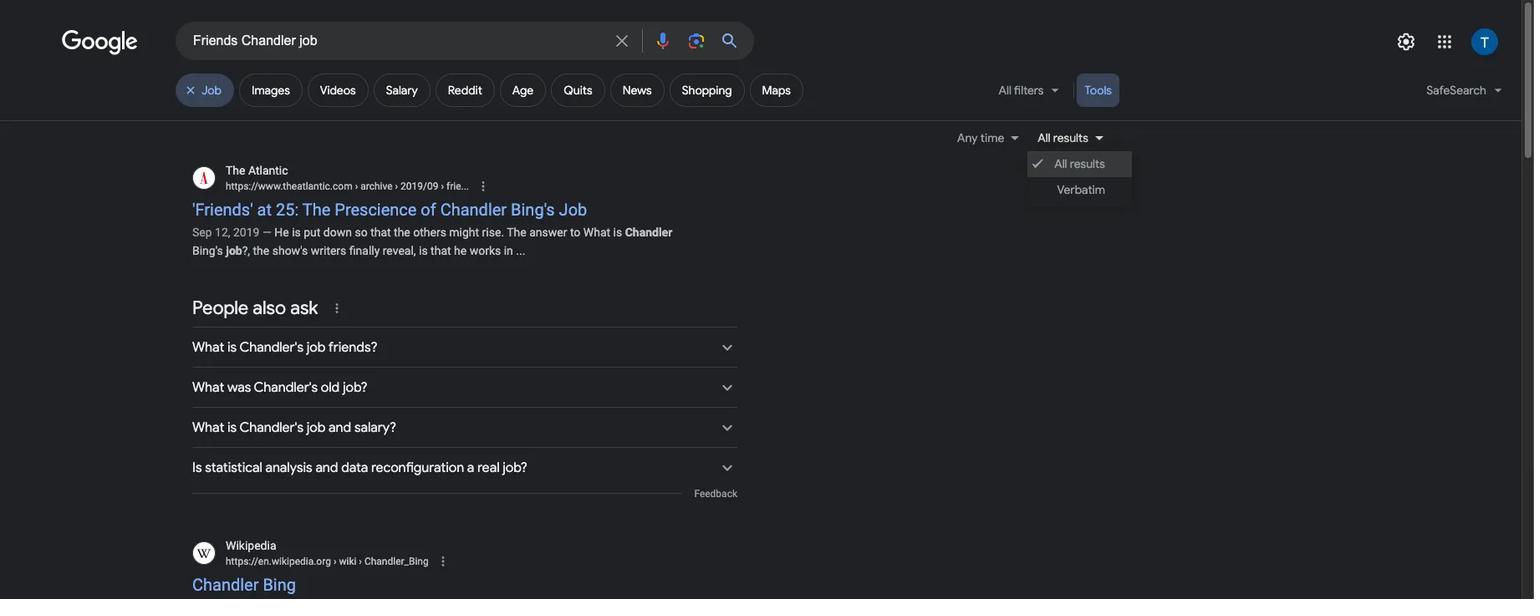Task type: describe. For each thing, give the bounding box(es) containing it.
chandler inside sep 12, 2019 — he is put down so that the others might rise. the answer to what is chandler bing's job ?, the show's writers finally reveal, is that he works in ...
[[625, 225, 673, 239]]

chandler_bing
[[365, 556, 429, 568]]

none text field › wiki › chandler_bing
[[226, 554, 429, 569]]

add salary element
[[386, 83, 418, 98]]

archive
[[361, 181, 393, 192]]

0 vertical spatial chandler
[[441, 200, 507, 220]]

news
[[623, 83, 652, 98]]

—
[[263, 225, 272, 239]]

1 vertical spatial that
[[431, 244, 451, 257]]

feedback
[[695, 488, 738, 500]]

the inside sep 12, 2019 — he is put down so that the others might rise. the answer to what is chandler bing's job ?, the show's writers finally reveal, is that he works in ...
[[507, 225, 527, 239]]

the inside the atlantic https://www.theatlantic.com › archive › 2019/09 › frie...
[[226, 164, 245, 177]]

menu containing all results
[[1028, 147, 1133, 207]]

writers
[[311, 244, 347, 257]]

quits
[[564, 83, 593, 98]]

in ...
[[504, 244, 526, 257]]

sep
[[192, 225, 212, 239]]

results inside dropdown button
[[1054, 130, 1089, 146]]

google image
[[62, 30, 139, 55]]

remove job element
[[202, 83, 222, 98]]

'friends'
[[192, 200, 253, 220]]

1 horizontal spatial is
[[419, 244, 428, 257]]

finally
[[349, 244, 380, 257]]

feedback button
[[695, 487, 738, 501]]

ask
[[290, 297, 318, 319]]

atlantic
[[248, 164, 288, 177]]

all inside dropdown button
[[1038, 130, 1051, 146]]

1 vertical spatial the
[[303, 200, 331, 220]]

?,
[[242, 244, 250, 257]]

he
[[275, 225, 289, 239]]

shopping link
[[670, 74, 745, 107]]

answer
[[530, 225, 567, 239]]

25:
[[276, 200, 299, 220]]

1 horizontal spatial job
[[559, 200, 587, 220]]

results inside radio item
[[1070, 156, 1106, 171]]

reddit link
[[436, 74, 495, 107]]

all filters
[[999, 83, 1044, 98]]

filters
[[1014, 83, 1044, 98]]

› left archive
[[355, 181, 358, 192]]

none text field › archive › 2019/09 › frie...
[[226, 179, 469, 194]]

at
[[257, 200, 272, 220]]

age link
[[500, 74, 546, 107]]

of
[[421, 200, 436, 220]]

so
[[355, 225, 368, 239]]

2 horizontal spatial is
[[614, 225, 622, 239]]

reveal,
[[383, 244, 416, 257]]

add quits element
[[564, 83, 593, 98]]

0 horizontal spatial the
[[253, 244, 270, 257]]

salary
[[386, 83, 418, 98]]

all for "menu" containing all results
[[1055, 156, 1068, 171]]

people
[[192, 297, 249, 319]]

maps
[[762, 83, 791, 98]]

search by voice image
[[653, 31, 673, 51]]

what
[[584, 225, 611, 239]]

all results radio item
[[1028, 151, 1133, 177]]

any time button
[[958, 129, 1028, 147]]

put
[[304, 225, 321, 239]]

to
[[570, 225, 581, 239]]

1 horizontal spatial the
[[394, 225, 411, 239]]

might
[[449, 225, 479, 239]]

all for all filters popup button
[[999, 83, 1012, 98]]

wiki
[[339, 556, 357, 568]]

0 horizontal spatial is
[[292, 225, 301, 239]]

safesearch
[[1427, 83, 1487, 98]]

show's
[[272, 244, 308, 257]]

verbatim link
[[1028, 177, 1133, 203]]

sep 12, 2019 — he is put down so that the others might rise. the answer to what is chandler bing's job ?, the show's writers finally reveal, is that he works in ...
[[192, 225, 673, 257]]

works
[[470, 244, 501, 257]]



Task type: vqa. For each thing, say whether or not it's contained in the screenshot.
more button in the left of the page
no



Task type: locate. For each thing, give the bounding box(es) containing it.
0 horizontal spatial job
[[202, 83, 222, 98]]

1 vertical spatial none text field
[[226, 554, 429, 569]]

all results up the verbatim
[[1055, 156, 1106, 171]]

0 vertical spatial results
[[1054, 130, 1089, 146]]

age
[[513, 83, 534, 98]]

all results up all results radio item
[[1038, 130, 1089, 146]]

› right archive
[[395, 181, 398, 192]]

1 horizontal spatial bing's
[[511, 200, 555, 220]]

the right ?,
[[253, 244, 270, 257]]

2 vertical spatial chandler
[[192, 575, 259, 595]]

rise.
[[482, 225, 504, 239]]

1 vertical spatial all
[[1038, 130, 1051, 146]]

all results inside radio item
[[1055, 156, 1106, 171]]

all left filters
[[999, 83, 1012, 98]]

reddit
[[448, 83, 482, 98]]

0 horizontal spatial the
[[226, 164, 245, 177]]

search by image image
[[687, 31, 707, 51]]

chandler down wikipedia
[[192, 575, 259, 595]]

2 vertical spatial the
[[507, 225, 527, 239]]

all up all results radio item
[[1038, 130, 1051, 146]]

job link
[[176, 74, 234, 107]]

› wiki › Chandler_Bing text field
[[331, 556, 429, 568]]

that
[[371, 225, 391, 239], [431, 244, 451, 257]]

bing's up answer
[[511, 200, 555, 220]]

that left he
[[431, 244, 451, 257]]

salary link
[[374, 74, 431, 107]]

all inside popup button
[[999, 83, 1012, 98]]

› right wiki
[[359, 556, 362, 568]]

results
[[1054, 130, 1089, 146], [1070, 156, 1106, 171]]

add reddit element
[[448, 83, 482, 98]]

2 vertical spatial all
[[1055, 156, 1068, 171]]

verbatim
[[1058, 182, 1106, 197]]

news link
[[610, 74, 665, 107]]

tools button
[[1078, 74, 1120, 107]]

time
[[981, 130, 1005, 146]]

0 vertical spatial none text field
[[226, 179, 469, 194]]

all results button
[[1028, 129, 1112, 147]]

images link
[[239, 74, 303, 107]]

all filters button
[[989, 74, 1072, 114]]

0 vertical spatial the
[[394, 225, 411, 239]]

chandler bing
[[192, 575, 296, 595]]

the up the in ...
[[507, 225, 527, 239]]

all results
[[1038, 130, 1089, 146], [1055, 156, 1106, 171]]

all
[[999, 83, 1012, 98], [1038, 130, 1051, 146], [1055, 156, 1068, 171]]

›
[[355, 181, 358, 192], [395, 181, 398, 192], [441, 181, 444, 192], [334, 556, 337, 568], [359, 556, 362, 568]]

all results inside dropdown button
[[1038, 130, 1089, 146]]

0 horizontal spatial all
[[999, 83, 1012, 98]]

0 vertical spatial the
[[226, 164, 245, 177]]

1 horizontal spatial the
[[303, 200, 331, 220]]

that right so
[[371, 225, 391, 239]]

› left wiki
[[334, 556, 337, 568]]

is down 'others' at the top left of the page
[[419, 244, 428, 257]]

people also ask
[[192, 297, 318, 319]]

'friends' at 25: the prescience of chandler bing's job
[[192, 200, 587, 220]]

any
[[958, 130, 978, 146]]

job
[[202, 83, 222, 98], [559, 200, 587, 220]]

0 horizontal spatial bing's
[[192, 244, 223, 257]]

the up put
[[303, 200, 331, 220]]

none text field for bing
[[226, 554, 429, 569]]

1 horizontal spatial chandler
[[441, 200, 507, 220]]

1 vertical spatial the
[[253, 244, 270, 257]]

down
[[324, 225, 352, 239]]

› left frie...
[[441, 181, 444, 192]]

the up the reveal,
[[394, 225, 411, 239]]

2 horizontal spatial the
[[507, 225, 527, 239]]

wikipedia
[[226, 539, 276, 553]]

job left images
[[202, 83, 222, 98]]

2019/09
[[401, 181, 439, 192]]

none text field containing https://www.theatlantic.com
[[226, 179, 469, 194]]

frie...
[[447, 181, 469, 192]]

0 vertical spatial job
[[202, 83, 222, 98]]

0 horizontal spatial that
[[371, 225, 391, 239]]

chandler right what
[[625, 225, 673, 239]]

1 vertical spatial job
[[559, 200, 587, 220]]

12,
[[215, 225, 230, 239]]

› archive › 2019/09 › frie... text field
[[353, 181, 469, 192]]

images
[[252, 83, 290, 98]]

prescience
[[335, 200, 417, 220]]

bing's down the sep
[[192, 244, 223, 257]]

is right what
[[614, 225, 622, 239]]

Search search field
[[193, 32, 602, 53]]

1 horizontal spatial all
[[1038, 130, 1051, 146]]

safesearch button
[[1417, 74, 1513, 114]]

results up all results radio item
[[1054, 130, 1089, 146]]

is right he
[[292, 225, 301, 239]]

quits link
[[551, 74, 605, 107]]

None search field
[[0, 21, 754, 60]]

others
[[413, 225, 447, 239]]

1 horizontal spatial that
[[431, 244, 451, 257]]

any time
[[958, 130, 1005, 146]]

None text field
[[226, 179, 469, 194], [226, 554, 429, 569]]

job up to at the left of page
[[559, 200, 587, 220]]

videos
[[320, 83, 356, 98]]

is
[[292, 225, 301, 239], [614, 225, 622, 239], [419, 244, 428, 257]]

bing
[[263, 575, 296, 595]]

1 none text field from the top
[[226, 179, 469, 194]]

results up the verbatim
[[1070, 156, 1106, 171]]

he
[[454, 244, 467, 257]]

also
[[253, 297, 286, 319]]

0 vertical spatial all results
[[1038, 130, 1089, 146]]

0 vertical spatial all
[[999, 83, 1012, 98]]

none text field containing https://en.wikipedia.org
[[226, 554, 429, 569]]

tools
[[1085, 83, 1112, 98]]

all down all results dropdown button
[[1055, 156, 1068, 171]]

maps link
[[750, 74, 804, 107]]

https://www.theatlantic.com
[[226, 181, 353, 192]]

bing's inside sep 12, 2019 — he is put down so that the others might rise. the answer to what is chandler bing's job ?, the show's writers finally reveal, is that he works in ...
[[192, 244, 223, 257]]

1 vertical spatial results
[[1070, 156, 1106, 171]]

menu
[[1028, 147, 1133, 207]]

videos link
[[308, 74, 369, 107]]

all inside radio item
[[1055, 156, 1068, 171]]

chandler up the might
[[441, 200, 507, 220]]

wikipedia https://en.wikipedia.org › wiki › chandler_bing
[[226, 539, 429, 568]]

add age element
[[513, 83, 534, 98]]

https://en.wikipedia.org
[[226, 556, 331, 568]]

bing's
[[511, 200, 555, 220], [192, 244, 223, 257]]

the atlantic https://www.theatlantic.com › archive › 2019/09 › frie...
[[226, 164, 469, 192]]

the
[[394, 225, 411, 239], [253, 244, 270, 257]]

1 vertical spatial all results
[[1055, 156, 1106, 171]]

2 horizontal spatial chandler
[[625, 225, 673, 239]]

chandler
[[441, 200, 507, 220], [625, 225, 673, 239], [192, 575, 259, 595]]

0 vertical spatial bing's
[[511, 200, 555, 220]]

2 none text field from the top
[[226, 554, 429, 569]]

job
[[226, 244, 242, 257]]

0 vertical spatial that
[[371, 225, 391, 239]]

1 vertical spatial bing's
[[192, 244, 223, 257]]

0 horizontal spatial chandler
[[192, 575, 259, 595]]

the left atlantic at the top left of the page
[[226, 164, 245, 177]]

the
[[226, 164, 245, 177], [303, 200, 331, 220], [507, 225, 527, 239]]

1 vertical spatial chandler
[[625, 225, 673, 239]]

none text field for at
[[226, 179, 469, 194]]

shopping
[[682, 83, 732, 98]]

2019
[[233, 225, 260, 239]]

2 horizontal spatial all
[[1055, 156, 1068, 171]]



